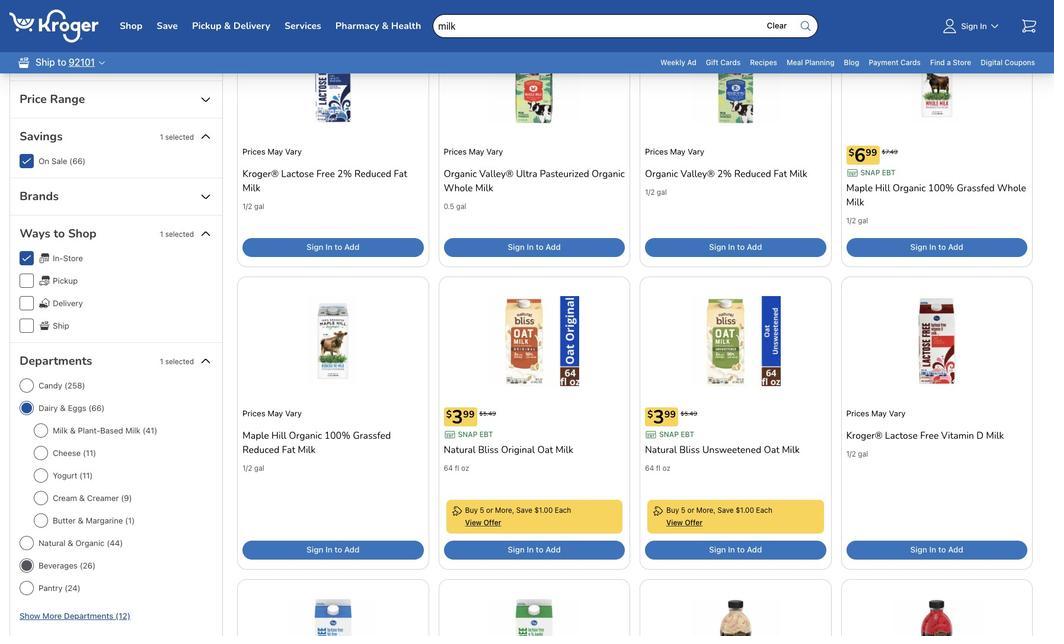 Task type: locate. For each thing, give the bounding box(es) containing it.
2 64 fl oz from the left
[[645, 464, 671, 473]]

2 horizontal spatial ebt
[[882, 168, 896, 177]]

& for dairy & eggs
[[46, 53, 52, 63]]

0 horizontal spatial cards
[[721, 58, 741, 67]]

0 horizontal spatial 5
[[480, 506, 484, 515]]

whole
[[444, 182, 473, 195], [997, 182, 1027, 195]]

0 horizontal spatial save
[[157, 19, 178, 32]]

1 horizontal spatial oat
[[764, 444, 780, 457]]

in-store inside tag: in-store note
[[85, 31, 115, 40]]

5
[[480, 506, 484, 515], [681, 506, 686, 515]]

2 horizontal spatial snap ebt
[[861, 168, 896, 177]]

sale for on sale (66)
[[51, 157, 67, 166]]

3 selected from the top
[[165, 357, 194, 366]]

meal planning link
[[782, 52, 840, 74]]

remove tag: dairy & eggs image
[[79, 53, 88, 63]]

0 vertical spatial selected
[[165, 133, 194, 141]]

(11) down "plant-"
[[83, 449, 96, 458]]

2 3 from the left
[[653, 405, 665, 430]]

0 vertical spatial shop
[[120, 19, 143, 32]]

1 vertical spatial ship
[[53, 321, 69, 331]]

$ for natural bliss original oat milk
[[446, 409, 452, 422]]

0 horizontal spatial 100%
[[325, 430, 351, 443]]

natural for natural bliss original oat milk
[[444, 444, 476, 457]]

maple for maple hill organic 100% grassfed whole milk
[[847, 182, 873, 195]]

dairy for dairy & eggs (66)
[[39, 404, 58, 413]]

2 vertical spatial 1
[[160, 357, 163, 366]]

shop left save dropdown button
[[120, 19, 143, 32]]

view
[[465, 519, 482, 528], [667, 519, 683, 528]]

fat
[[394, 168, 407, 181], [774, 168, 787, 181], [282, 444, 295, 457]]

0 horizontal spatial $
[[446, 409, 452, 422]]

in-store left remove tag: in-store 'image'
[[85, 31, 115, 40]]

shop
[[120, 19, 143, 32], [68, 226, 97, 242]]

(258)
[[64, 381, 85, 391]]

maple hill organic 100% grassfed reduced fat milk
[[243, 430, 391, 457]]

(66)
[[69, 157, 86, 166], [88, 404, 105, 413]]

1/2 gal for kroger® lactose free 2% reduced fat milk
[[243, 202, 264, 211]]

kroger® for kroger® lactose free 2% reduced fat milk
[[243, 168, 279, 181]]

tag: related tag unsweetened almond element
[[774, 0, 879, 5]]

1 valley® from the left
[[480, 168, 514, 181]]

1 horizontal spatial in-
[[85, 31, 95, 40]]

1 horizontal spatial save
[[516, 506, 533, 515]]

2 horizontal spatial snap e b t eligible item element
[[861, 167, 896, 179]]

maple for maple hill organic 100% grassfed reduced fat milk
[[243, 430, 269, 443]]

snap up natural bliss unsweetened oat milk
[[660, 431, 679, 439]]

save for natural bliss unsweetened oat milk
[[718, 506, 734, 515]]

kroger® lactose free vitamin d milk
[[847, 430, 1004, 443]]

tag: related tag whole element
[[295, 0, 343, 5]]

bliss inside natural bliss unsweetened oat milk link
[[680, 444, 700, 457]]

whole inside maple hill organic 100% grassfed whole milk
[[997, 182, 1027, 195]]

1/2 gal for maple hill organic 100% grassfed reduced fat milk
[[243, 464, 264, 473]]

snap down $ 6 99 $7.49
[[861, 168, 880, 177]]

2 horizontal spatial fat
[[774, 168, 787, 181]]

store left remove tag: in-store 'image'
[[95, 31, 115, 40]]

1 vertical spatial in-
[[53, 254, 63, 263]]

1 vertical spatial free
[[921, 430, 939, 443]]

cards
[[721, 58, 741, 67], [901, 58, 921, 67]]

0 vertical spatial store
[[95, 31, 115, 40]]

pickup for pickup & delivery
[[192, 19, 222, 32]]

dairy right dairy & eggs radio
[[39, 404, 58, 413]]

1 horizontal spatial $1.00
[[736, 506, 754, 515]]

1 selected for ways to shop
[[160, 230, 194, 239]]

bliss
[[478, 444, 499, 457], [680, 444, 700, 457]]

find a store link
[[926, 52, 976, 74]]

0 horizontal spatial kroger®
[[243, 168, 279, 181]]

1 64 fl oz from the left
[[444, 464, 469, 473]]

0 horizontal spatial whole
[[444, 182, 473, 195]]

vary for ultra
[[487, 147, 503, 157]]

& for pickup & delivery
[[224, 19, 231, 32]]

99 inside $ 6 99 $7.49
[[866, 146, 877, 160]]

(66) up "plant-"
[[88, 404, 105, 413]]

snap up natural bliss original oat milk
[[458, 431, 478, 439]]

1 horizontal spatial $
[[648, 409, 653, 422]]

sale: $6.99 discounted from $7.49 element
[[847, 143, 901, 168]]

sale down collapse the savings filter element
[[51, 157, 67, 166]]

0 horizontal spatial buy
[[465, 506, 478, 515]]

1 vertical spatial departments
[[64, 612, 113, 622]]

in-
[[85, 31, 95, 40], [53, 254, 63, 263]]

2 1 selected from the top
[[160, 230, 194, 239]]

pickup inside dropdown button
[[192, 19, 222, 32]]

0 horizontal spatial view
[[465, 519, 482, 528]]

delivery inside dropdown button
[[234, 19, 270, 32]]

1 vertical spatial 100%
[[325, 430, 351, 443]]

1 vertical spatial dairy
[[39, 404, 58, 413]]

2 whole from the left
[[997, 182, 1027, 195]]

0 horizontal spatial grassfed
[[353, 430, 391, 443]]

cards right gift
[[721, 58, 741, 67]]

2 64 from the left
[[645, 464, 654, 473]]

1 buy 5 or more, save $1.00 each view offer from the left
[[465, 506, 571, 528]]

1 more, from the left
[[495, 506, 514, 515]]

open the price range filter element
[[20, 91, 85, 109]]

bliss for original
[[478, 444, 499, 457]]

1 oz from the left
[[461, 464, 469, 473]]

100%
[[929, 182, 955, 195], [325, 430, 351, 443]]

vary up organic valley® 2% reduced fat milk
[[688, 147, 705, 157]]

offer for original
[[484, 519, 502, 528]]

grassfed inside maple hill organic 100% grassfed whole milk
[[957, 182, 995, 195]]

save
[[157, 19, 178, 32], [516, 506, 533, 515], [718, 506, 734, 515]]

0 horizontal spatial snap
[[458, 431, 478, 439]]

2 horizontal spatial reduced
[[735, 168, 772, 181]]

2 $1.00 from the left
[[736, 506, 754, 515]]

oz down natural bliss unsweetened oat milk
[[663, 464, 671, 473]]

1 horizontal spatial 64 fl oz
[[645, 464, 671, 473]]

2 fl from the left
[[656, 464, 661, 473]]

0 vertical spatial grassfed
[[957, 182, 995, 195]]

2 view from the left
[[667, 519, 683, 528]]

1/2 gal for maple hill organic 100% grassfed whole milk
[[847, 216, 868, 225]]

departments up candy
[[20, 353, 92, 369]]

2 cards from the left
[[901, 58, 921, 67]]

maple inside maple hill organic 100% grassfed whole milk
[[847, 182, 873, 195]]

store
[[95, 31, 115, 40], [953, 58, 972, 67], [63, 254, 83, 263]]

maple hill organic 100% grassfed whole milk link
[[847, 177, 1028, 215]]

1 horizontal spatial view
[[667, 519, 683, 528]]

0 horizontal spatial 99
[[463, 409, 475, 422]]

0 horizontal spatial buy 5 or more, save $1.00 each view offer
[[465, 506, 571, 528]]

1 fl from the left
[[455, 464, 459, 473]]

3 for natural bliss original oat milk
[[452, 405, 463, 430]]

sale left 'remove tag: on sale' image
[[38, 31, 54, 40]]

0 horizontal spatial $1.00
[[535, 506, 553, 515]]

free inside kroger® lactose free 2% reduced fat milk
[[316, 168, 335, 181]]

cards inside payment cards link
[[901, 58, 921, 67]]

0 vertical spatial hill
[[876, 182, 891, 195]]

& for natural & organic (44)
[[68, 539, 73, 549]]

grassfed inside the maple hill organic 100% grassfed reduced fat milk
[[353, 430, 391, 443]]

store right the a
[[953, 58, 972, 67]]

or
[[486, 506, 493, 515], [688, 506, 695, 515]]

ship down tag: on sale note
[[36, 57, 55, 68]]

2 horizontal spatial 99
[[866, 146, 877, 160]]

2 oat from the left
[[764, 444, 780, 457]]

fat inside the maple hill organic 100% grassfed reduced fat milk
[[282, 444, 295, 457]]

$ inside $ 6 99 $7.49
[[849, 146, 855, 160]]

bliss left "unsweetened"
[[680, 444, 700, 457]]

Milk & Plant-Based Milk radio
[[34, 424, 48, 438]]

$5.49 up natural bliss original oat milk
[[480, 410, 496, 418]]

$ 3 99 $5.49 for natural bliss original oat milk
[[446, 405, 496, 430]]

departments inside button
[[64, 612, 113, 622]]

price range button
[[20, 86, 213, 113]]

grassfed for maple hill organic 100% grassfed reduced fat milk
[[353, 430, 391, 443]]

vary up kroger® lactose free 2% reduced fat milk
[[285, 147, 302, 157]]

ebt down $7.49
[[882, 168, 896, 177]]

pickup right save dropdown button
[[192, 19, 222, 32]]

pickup right pickup checkbox
[[53, 276, 78, 286]]

kroger® inside the kroger® lactose free vitamin d milk link
[[847, 430, 883, 443]]

prices may vary for organic valley® ultra pasteurized organic whole milk
[[444, 147, 503, 157]]

2 horizontal spatial store
[[953, 58, 972, 67]]

tag: related tag almond element
[[238, 0, 291, 5]]

0 vertical spatial sale
[[38, 31, 54, 40]]

services
[[285, 19, 321, 32]]

dairy inside note
[[25, 53, 44, 63]]

vary for 2%
[[688, 147, 705, 157]]

fl for natural bliss original oat milk
[[455, 464, 459, 473]]

$5.49 up natural bliss unsweetened oat milk
[[681, 410, 698, 418]]

gal
[[657, 188, 667, 197], [254, 202, 264, 211], [456, 202, 466, 211], [858, 216, 868, 225], [858, 450, 868, 459], [254, 464, 264, 473]]

3 1 selected from the top
[[160, 357, 194, 366]]

natural bliss unsweetened oat milk
[[645, 444, 800, 457]]

1 vertical spatial kroger®
[[847, 430, 883, 443]]

1/2 gal for kroger® lactose free vitamin d milk
[[847, 450, 868, 459]]

$1.00 for original
[[535, 506, 553, 515]]

organic
[[444, 168, 477, 181], [592, 168, 625, 181], [645, 168, 678, 181], [893, 182, 926, 195], [289, 430, 322, 443], [76, 539, 105, 549]]

1 horizontal spatial or
[[688, 506, 695, 515]]

1/2 for organic valley® 2% reduced fat milk
[[645, 188, 655, 197]]

1 horizontal spatial buy
[[667, 506, 679, 515]]

& inside note
[[46, 53, 52, 63]]

selected for savings
[[165, 133, 194, 141]]

snap e b t eligible item element
[[861, 167, 896, 179], [458, 429, 493, 441], [660, 429, 695, 441]]

1 each from the left
[[555, 506, 571, 515]]

0 horizontal spatial fat
[[282, 444, 295, 457]]

free
[[316, 168, 335, 181], [921, 430, 939, 443]]

64 for natural bliss original oat milk
[[444, 464, 453, 473]]

2 5 from the left
[[681, 506, 686, 515]]

1/2 for kroger® lactose free 2% reduced fat milk
[[243, 202, 252, 211]]

cards for payment cards
[[901, 58, 921, 67]]

1 horizontal spatial whole
[[997, 182, 1027, 195]]

fat inside "organic valley® 2% reduced fat milk" link
[[774, 168, 787, 181]]

(1)
[[125, 517, 135, 526]]

gal for kroger® lactose free vitamin d milk
[[858, 450, 868, 459]]

(11) for yogurt (11)
[[79, 472, 93, 481]]

hill for fat
[[272, 430, 287, 443]]

on inside note
[[25, 31, 36, 40]]

buy for natural bliss unsweetened oat milk
[[667, 506, 679, 515]]

sale
[[38, 31, 54, 40], [51, 157, 67, 166]]

snap ebt down $ 6 99 $7.49
[[861, 168, 896, 177]]

2 buy 5 or more, save $1.00 each view offer from the left
[[667, 506, 773, 528]]

1 offer from the left
[[484, 519, 502, 528]]

1 sale: $3.99 discounted from $5.49 element from the left
[[444, 405, 499, 430]]

0 horizontal spatial store
[[63, 254, 83, 263]]

prices may vary for organic valley® 2% reduced fat milk
[[645, 147, 705, 157]]

1 vertical spatial on
[[39, 157, 49, 166]]

1 horizontal spatial kroger®
[[847, 430, 883, 443]]

snap ebt up natural bliss original oat milk
[[458, 431, 493, 439]]

lactose for 2%
[[281, 168, 314, 181]]

2 vertical spatial selected
[[165, 357, 194, 366]]

kroger logo image
[[9, 9, 98, 43]]

2 each from the left
[[756, 506, 773, 515]]

pantry
[[39, 584, 63, 594]]

1 horizontal spatial snap ebt
[[660, 431, 695, 439]]

1 2% from the left
[[337, 168, 352, 181]]

on right on sale option
[[39, 157, 49, 166]]

shop inside collapse the ways to shop filter element
[[68, 226, 97, 242]]

2 valley® from the left
[[681, 168, 715, 181]]

kroger® inside kroger® lactose free 2% reduced fat milk
[[243, 168, 279, 181]]

0 vertical spatial on
[[25, 31, 36, 40]]

1 vertical spatial grassfed
[[353, 430, 391, 443]]

maple inside the maple hill organic 100% grassfed reduced fat milk
[[243, 430, 269, 443]]

private selection™ strawberries & cream milk image
[[691, 600, 781, 637]]

0 horizontal spatial on
[[25, 31, 36, 40]]

0 horizontal spatial or
[[486, 506, 493, 515]]

1 vertical spatial sale
[[51, 157, 67, 166]]

coupons
[[1005, 58, 1036, 67]]

bliss inside natural bliss original oat milk link
[[478, 444, 499, 457]]

0 horizontal spatial oz
[[461, 464, 469, 473]]

0 horizontal spatial fl
[[455, 464, 459, 473]]

1 $ 3 99 $5.49 from the left
[[446, 405, 496, 430]]

lactose inside kroger® lactose free 2% reduced fat milk
[[281, 168, 314, 181]]

1 vertical spatial lactose
[[885, 430, 918, 443]]

1 horizontal spatial oz
[[663, 464, 671, 473]]

cards inside gift cards link
[[721, 58, 741, 67]]

2 sale: $3.99 discounted from $5.49 element from the left
[[645, 405, 700, 430]]

recipes
[[750, 58, 777, 67]]

1 horizontal spatial bliss
[[680, 444, 700, 457]]

1 selected from the top
[[165, 133, 194, 141]]

margarine
[[86, 517, 123, 526]]

1 horizontal spatial 5
[[681, 506, 686, 515]]

tag: on sale note
[[20, 27, 73, 44]]

a
[[947, 58, 951, 67]]

1 3 from the left
[[452, 405, 463, 430]]

1 for savings
[[160, 133, 163, 141]]

kroger® lactose free vitamin d milk image
[[918, 297, 956, 387]]

2 selected from the top
[[165, 230, 194, 239]]

3
[[452, 405, 463, 430], [653, 405, 665, 430]]

1 horizontal spatial hill
[[876, 182, 891, 195]]

2 bliss from the left
[[680, 444, 700, 457]]

3 1 from the top
[[160, 357, 163, 366]]

2 horizontal spatial snap
[[861, 168, 880, 177]]

64 for natural bliss unsweetened oat milk
[[645, 464, 654, 473]]

organic valley® ultra pasteurized organic whole milk image
[[489, 34, 580, 125]]

store inside tag: in-store note
[[95, 31, 115, 40]]

1 64 from the left
[[444, 464, 453, 473]]

in- down collapse the ways to shop filter element
[[53, 254, 63, 263]]

gal for kroger® lactose free 2% reduced fat milk
[[254, 202, 264, 211]]

0 horizontal spatial bliss
[[478, 444, 499, 457]]

0 horizontal spatial ebt
[[480, 431, 493, 439]]

1 5 from the left
[[480, 506, 484, 515]]

find
[[931, 58, 945, 67]]

1 buy from the left
[[465, 506, 478, 515]]

In-Store checkbox
[[20, 251, 34, 266]]

maple hill organic 100% grassfed whole milk
[[847, 182, 1027, 209]]

1 cards from the left
[[721, 58, 741, 67]]

1 horizontal spatial on
[[39, 157, 49, 166]]

snap for natural bliss unsweetened oat milk
[[660, 431, 679, 439]]

private selection apple pie a la mode milk image
[[892, 600, 982, 637]]

in- inside tag: in-store note
[[85, 31, 95, 40]]

oat inside natural bliss original oat milk link
[[538, 444, 553, 457]]

2 $ 3 99 $5.49 from the left
[[648, 405, 698, 430]]

butter & margarine (1)
[[53, 517, 135, 526]]

sign in button
[[936, 12, 1011, 40]]

kroger®
[[243, 168, 279, 181], [847, 430, 883, 443]]

1 horizontal spatial fat
[[394, 168, 407, 181]]

brands button
[[20, 183, 213, 211]]

oat right 'original'
[[538, 444, 553, 457]]

&
[[224, 19, 231, 32], [382, 19, 389, 32], [46, 53, 52, 63], [60, 404, 66, 413], [70, 426, 76, 436], [79, 494, 85, 504], [78, 517, 84, 526], [68, 539, 73, 549]]

natural for natural bliss unsweetened oat milk
[[645, 444, 677, 457]]

1 bliss from the left
[[478, 444, 499, 457]]

0 vertical spatial 1
[[160, 133, 163, 141]]

snap e b t eligible item element for unsweetened
[[660, 429, 695, 441]]

prices may vary
[[243, 147, 302, 157], [444, 147, 503, 157], [645, 147, 705, 157], [243, 409, 302, 419], [847, 409, 906, 419]]

vary up 'organic valley® ultra pasteurized organic whole milk'
[[487, 147, 503, 157]]

hill inside maple hill organic 100% grassfed whole milk
[[876, 182, 891, 195]]

1 horizontal spatial natural
[[444, 444, 476, 457]]

1 whole from the left
[[444, 182, 473, 195]]

kroger® lactose free 2% reduced fat milk link
[[243, 163, 424, 200]]

grassfed for maple hill organic 100% grassfed whole milk
[[957, 182, 995, 195]]

(11) right 'yogurt'
[[79, 472, 93, 481]]

0 horizontal spatial offer
[[484, 519, 502, 528]]

buy 5 or more, save $1.00 each view offer for unsweetened
[[667, 506, 773, 528]]

open the brands filter element
[[20, 188, 59, 206]]

0 horizontal spatial snap ebt
[[458, 431, 493, 439]]

$1.00
[[535, 506, 553, 515], [736, 506, 754, 515]]

delivery down tag: related tag almond element
[[234, 19, 270, 32]]

1 horizontal spatial delivery
[[234, 19, 270, 32]]

(41)
[[143, 426, 157, 436]]

1 1 selected from the top
[[160, 133, 194, 141]]

snap e b t eligible item element up natural bliss unsweetened oat milk
[[660, 429, 695, 441]]

0 horizontal spatial sale: $3.99 discounted from $5.49 element
[[444, 405, 499, 430]]

snap e b t eligible item element down $7.49
[[861, 167, 896, 179]]

100% inside the maple hill organic 100% grassfed reduced fat milk
[[325, 430, 351, 443]]

on for on sale
[[25, 31, 36, 40]]

0 vertical spatial (11)
[[83, 449, 96, 458]]

valley® inside 'organic valley® ultra pasteurized organic whole milk'
[[480, 168, 514, 181]]

0 vertical spatial pickup
[[192, 19, 222, 32]]

1 for ways to shop
[[160, 230, 163, 239]]

1 oat from the left
[[538, 444, 553, 457]]

fat inside kroger® lactose free 2% reduced fat milk
[[394, 168, 407, 181]]

oat right "unsweetened"
[[764, 444, 780, 457]]

1 vertical spatial 1 selected
[[160, 230, 194, 239]]

0 horizontal spatial $5.49
[[480, 410, 496, 418]]

2 or from the left
[[688, 506, 695, 515]]

1 horizontal spatial snap
[[660, 431, 679, 439]]

services button
[[280, 16, 326, 36]]

cream & creamer (9)
[[53, 494, 132, 504]]

Search search field
[[433, 14, 819, 38]]

in-store down collapse the ways to shop filter element
[[53, 254, 83, 263]]

more, for unsweetened
[[697, 506, 716, 515]]

oz down natural bliss original oat milk
[[461, 464, 469, 473]]

Butter & Margarine radio
[[34, 514, 48, 528]]

1 1 from the top
[[160, 133, 163, 141]]

oat
[[538, 444, 553, 457], [764, 444, 780, 457]]

1 or from the left
[[486, 506, 493, 515]]

digital coupons link
[[976, 52, 1040, 74]]

1 horizontal spatial each
[[756, 506, 773, 515]]

0 horizontal spatial in-
[[53, 254, 63, 263]]

2 $5.49 from the left
[[681, 410, 698, 418]]

100% inside maple hill organic 100% grassfed whole milk
[[929, 182, 955, 195]]

eggs inside note
[[54, 53, 73, 63]]

1/2 gal
[[645, 188, 667, 197], [243, 202, 264, 211], [847, 216, 868, 225], [847, 450, 868, 459], [243, 464, 264, 473]]

oat inside natural bliss unsweetened oat milk link
[[764, 444, 780, 457]]

save button
[[152, 16, 183, 36]]

1/2 for maple hill organic 100% grassfed reduced fat milk
[[243, 464, 252, 473]]

reduced
[[354, 168, 391, 181], [735, 168, 772, 181], [243, 444, 280, 457]]

vary
[[285, 147, 302, 157], [487, 147, 503, 157], [688, 147, 705, 157], [285, 409, 302, 419], [889, 409, 906, 419]]

organic inside the maple hill organic 100% grassfed reduced fat milk
[[289, 430, 322, 443]]

milk
[[790, 168, 808, 181], [243, 182, 260, 195], [476, 182, 493, 195], [847, 196, 865, 209], [53, 426, 68, 436], [125, 426, 141, 436], [986, 430, 1004, 443], [298, 444, 316, 457], [556, 444, 574, 457], [782, 444, 800, 457]]

tag: related tag skim element
[[550, 0, 593, 5]]

64
[[444, 464, 453, 473], [645, 464, 654, 473]]

Ship checkbox
[[20, 319, 34, 333]]

store down collapse the ways to shop filter element
[[63, 254, 83, 263]]

whole inside 'organic valley® ultra pasteurized organic whole milk'
[[444, 182, 473, 195]]

in- up remove tag: dairy & eggs icon
[[85, 31, 95, 40]]

buy
[[465, 506, 478, 515], [667, 506, 679, 515]]

Cheese radio
[[34, 447, 48, 461]]

save for natural bliss original oat milk
[[516, 506, 533, 515]]

0 horizontal spatial lactose
[[281, 168, 314, 181]]

2 buy from the left
[[667, 506, 679, 515]]

milk & plant-based milk (41)
[[53, 426, 157, 436]]

snap e b t eligible item element for original
[[458, 429, 493, 441]]

valley® for ultra
[[480, 168, 514, 181]]

more,
[[495, 506, 514, 515], [697, 506, 716, 515]]

1 horizontal spatial $5.49
[[681, 410, 698, 418]]

offer for unsweetened
[[685, 519, 703, 528]]

in
[[980, 21, 987, 31], [326, 243, 333, 252], [527, 243, 534, 252], [728, 243, 735, 252], [930, 243, 937, 252], [326, 546, 333, 555], [527, 546, 534, 555], [728, 546, 735, 555], [930, 546, 937, 555]]

1 horizontal spatial cards
[[901, 58, 921, 67]]

eggs left remove tag: dairy & eggs icon
[[54, 53, 73, 63]]

ebt for organic
[[882, 168, 896, 177]]

1 vertical spatial shop
[[68, 226, 97, 242]]

organic valley® ultra pasteurized organic whole milk link
[[444, 163, 625, 200]]

more, for original
[[495, 506, 514, 515]]

eggs down "(258)"
[[68, 404, 86, 413]]

& for pharmacy & health
[[382, 19, 389, 32]]

on up dairy & eggs
[[25, 31, 36, 40]]

original
[[501, 444, 535, 457]]

3 for natural bliss unsweetened oat milk
[[653, 405, 665, 430]]

2 1 from the top
[[160, 230, 163, 239]]

vary up kroger® lactose free vitamin d milk
[[889, 409, 906, 419]]

buy 5 or more, save $1.00 each view offer
[[465, 506, 571, 528], [667, 506, 773, 528]]

1 view from the left
[[465, 519, 482, 528]]

dairy down the on sale
[[25, 53, 44, 63]]

sale: $3.99 discounted from $5.49 element
[[444, 405, 499, 430], [645, 405, 700, 430]]

1 horizontal spatial reduced
[[354, 168, 391, 181]]

departments down (24)
[[64, 612, 113, 622]]

pickup for pickup
[[53, 276, 78, 286]]

ship right ship checkbox
[[53, 321, 69, 331]]

more
[[42, 612, 62, 622]]

collapse the departments filter element
[[20, 353, 92, 371]]

0 horizontal spatial snap e b t eligible item element
[[458, 429, 493, 441]]

dairy
[[25, 53, 44, 63], [39, 404, 58, 413]]

departments
[[20, 353, 92, 369], [64, 612, 113, 622]]

oat for original
[[538, 444, 553, 457]]

ebt up natural bliss unsweetened oat milk
[[681, 431, 695, 439]]

0 horizontal spatial $ 3 99 $5.49
[[446, 405, 496, 430]]

1 $5.49 from the left
[[480, 410, 496, 418]]

0 vertical spatial 1 selected
[[160, 133, 194, 141]]

kroger® for kroger® lactose free vitamin d milk
[[847, 430, 883, 443]]

1 $1.00 from the left
[[535, 506, 553, 515]]

0 vertical spatial departments
[[20, 353, 92, 369]]

snap ebt up natural bliss unsweetened oat milk
[[660, 431, 695, 439]]

0 horizontal spatial free
[[316, 168, 335, 181]]

1 horizontal spatial 3
[[653, 405, 665, 430]]

gift cards link
[[701, 52, 746, 74]]

1 horizontal spatial ebt
[[681, 431, 695, 439]]

0 horizontal spatial reduced
[[243, 444, 280, 457]]

2 offer from the left
[[685, 519, 703, 528]]

1
[[160, 133, 163, 141], [160, 230, 163, 239], [160, 357, 163, 366]]

planning
[[805, 58, 835, 67]]

sign in to add
[[307, 243, 360, 252], [508, 243, 561, 252], [709, 243, 762, 252], [911, 243, 964, 252], [307, 546, 360, 555], [508, 546, 561, 555], [709, 546, 762, 555], [911, 546, 964, 555]]

hill inside the maple hill organic 100% grassfed reduced fat milk
[[272, 430, 287, 443]]

snap for natural bliss original oat milk
[[458, 431, 478, 439]]

1 vertical spatial store
[[953, 58, 972, 67]]

ebt up natural bliss original oat milk
[[480, 431, 493, 439]]

2 oz from the left
[[663, 464, 671, 473]]

clear
[[767, 21, 787, 30]]

delivery right delivery checkbox
[[53, 299, 83, 308]]

snap e b t eligible item element for organic
[[861, 167, 896, 179]]

may for organic valley® 2% reduced fat milk
[[670, 147, 686, 157]]

(66) right on sale option
[[69, 157, 86, 166]]

kroger® lactose free 2% reduced fat milk
[[243, 168, 407, 195]]

& for dairy & eggs (66)
[[60, 404, 66, 413]]

valley®
[[480, 168, 514, 181], [681, 168, 715, 181]]

snap e b t eligible item element up natural bliss original oat milk
[[458, 429, 493, 441]]

2 more, from the left
[[697, 506, 716, 515]]

bliss left 'original'
[[478, 444, 499, 457]]

vary for free
[[285, 147, 302, 157]]

sale inside note
[[38, 31, 54, 40]]

bliss for unsweetened
[[680, 444, 700, 457]]

shop right ways
[[68, 226, 97, 242]]

1 horizontal spatial free
[[921, 430, 939, 443]]

free for 2%
[[316, 168, 335, 181]]

0 horizontal spatial each
[[555, 506, 571, 515]]

1 horizontal spatial 100%
[[929, 182, 955, 195]]

cards right 'payment'
[[901, 58, 921, 67]]

1 vertical spatial eggs
[[68, 404, 86, 413]]



Task type: vqa. For each thing, say whether or not it's contained in the screenshot.
rightmost Free
yes



Task type: describe. For each thing, give the bounding box(es) containing it.
kroger® lactose free 1% lowfat milk image
[[489, 600, 580, 637]]

cheese
[[53, 449, 81, 458]]

dairy & eggs (66)
[[39, 404, 105, 413]]

vary up the maple hill organic 100% grassfed reduced fat milk
[[285, 409, 302, 419]]

pharmacy & health
[[336, 19, 421, 32]]

meal planning
[[787, 58, 835, 67]]

unsweetened
[[703, 444, 762, 457]]

1 selected for savings
[[160, 133, 194, 141]]

ebt for unsweetened
[[681, 431, 695, 439]]

shop inside shop dropdown button
[[120, 19, 143, 32]]

1 horizontal spatial (66)
[[88, 404, 105, 413]]

may for organic valley® ultra pasteurized organic whole milk
[[469, 147, 484, 157]]

kroger® lactose free fat free milk image
[[288, 600, 378, 637]]

snap for maple hill organic 100% grassfed whole milk
[[861, 168, 880, 177]]

reduced inside "organic valley® 2% reduced fat milk" link
[[735, 168, 772, 181]]

dairy for dairy & eggs
[[25, 53, 44, 63]]

save inside save dropdown button
[[157, 19, 178, 32]]

snap ebt for unsweetened
[[660, 431, 695, 439]]

1 selected for departments
[[160, 357, 194, 366]]

pasteurized
[[540, 168, 589, 181]]

organic valley® 2% reduced fat milk image
[[691, 34, 781, 125]]

natural & organic (44)
[[39, 539, 123, 549]]

show more departments (12) button
[[20, 601, 134, 637]]

reduced inside the maple hill organic 100% grassfed reduced fat milk
[[243, 444, 280, 457]]

natural bliss original oat milk link
[[444, 439, 625, 463]]

cheese (11)
[[53, 449, 96, 458]]

organic inside maple hill organic 100% grassfed whole milk
[[893, 182, 926, 195]]

on sale
[[25, 31, 54, 40]]

yogurt
[[53, 472, 77, 481]]

maple hill organic 100% grassfed reduced fat milk link
[[243, 425, 424, 463]]

organic valley® 2% reduced fat milk link
[[645, 163, 826, 186]]

tag: related tag organic element
[[492, 0, 545, 5]]

2 2% from the left
[[718, 168, 732, 181]]

find a store
[[931, 58, 972, 67]]

On Sale checkbox
[[20, 154, 34, 168]]

0 horizontal spatial in-store
[[53, 254, 83, 263]]

99 for maple hill organic 100% grassfed whole milk
[[866, 146, 877, 160]]

remove tag: on sale image
[[60, 31, 69, 40]]

clear button
[[758, 14, 797, 38]]

candy
[[39, 381, 62, 391]]

whole for organic valley® ultra pasteurized organic whole milk
[[444, 182, 473, 195]]

recipes link
[[746, 52, 782, 74]]

Pantry radio
[[20, 582, 34, 596]]

on for on sale (66)
[[39, 157, 49, 166]]

weekly ad
[[661, 58, 697, 67]]

gift cards
[[706, 58, 741, 67]]

6
[[855, 143, 866, 168]]

blog
[[844, 58, 860, 67]]

Yogurt radio
[[34, 469, 48, 483]]

weekly
[[661, 58, 686, 67]]

1/2 for maple hill organic 100% grassfed whole milk
[[847, 216, 856, 225]]

Cream & Creamer radio
[[34, 492, 48, 506]]

yogurt (11)
[[53, 472, 93, 481]]

oz for natural bliss original oat milk
[[461, 464, 469, 473]]

Natural & Organic radio
[[20, 537, 34, 551]]

based
[[100, 426, 123, 436]]

99 for natural bliss unsweetened oat milk
[[665, 409, 676, 422]]

blog link
[[840, 52, 864, 74]]

prices may vary for kroger® lactose free 2% reduced fat milk
[[243, 147, 302, 157]]

d
[[977, 430, 984, 443]]

pickup & delivery
[[192, 19, 270, 32]]

maple hill organic 100% grassfed whole milk image
[[911, 34, 963, 125]]

brands
[[20, 189, 59, 205]]

view for original
[[465, 519, 482, 528]]

100% for whole
[[929, 182, 955, 195]]

price range
[[20, 91, 85, 107]]

savings
[[20, 129, 63, 145]]

Clear search field
[[433, 0, 819, 52]]

1/2 for kroger® lactose free vitamin d milk
[[847, 450, 856, 459]]

tag: related tag horizon element
[[917, 0, 971, 5]]

shop button
[[115, 16, 147, 36]]

Pickup checkbox
[[20, 274, 34, 288]]

payment
[[869, 58, 899, 67]]

pharmacy & health button
[[331, 16, 426, 36]]

1 for departments
[[160, 357, 163, 366]]

pharmacy
[[336, 19, 379, 32]]

each for original
[[555, 506, 571, 515]]

ebt for original
[[480, 431, 493, 439]]

tag: related tag chocolate element
[[672, 0, 734, 5]]

& for milk & plant-based milk (41)
[[70, 426, 76, 436]]

$5.49 for original
[[480, 410, 496, 418]]

pantry (24)
[[39, 584, 80, 594]]

(9)
[[121, 494, 132, 504]]

prices for organic valley® ultra pasteurized organic whole milk
[[444, 147, 467, 157]]

gal for maple hill organic 100% grassfed reduced fat milk
[[254, 464, 264, 473]]

gift
[[706, 58, 719, 67]]

digital
[[981, 58, 1003, 67]]

cream
[[53, 494, 77, 504]]

payment cards
[[869, 58, 921, 67]]

Candy radio
[[20, 379, 34, 393]]

gal for organic valley® ultra pasteurized organic whole milk
[[456, 202, 466, 211]]

sale for on sale
[[38, 31, 54, 40]]

free for vitamin
[[921, 430, 939, 443]]

organic valley® ultra pasteurized organic whole milk
[[444, 168, 625, 195]]

butter
[[53, 517, 76, 526]]

maple hill organic 100% grassfed reduced fat milk image
[[307, 297, 359, 387]]

natural bliss unsweetened oat milk image
[[691, 297, 781, 387]]

64 fl oz for natural bliss original oat milk
[[444, 464, 469, 473]]

organic valley® 2% reduced fat milk
[[645, 168, 808, 181]]

(24)
[[65, 584, 80, 594]]

oat for unsweetened
[[764, 444, 780, 457]]

candy (258)
[[39, 381, 85, 391]]

price
[[20, 91, 47, 107]]

0.5
[[444, 202, 454, 211]]

whole for maple hill organic 100% grassfed whole milk
[[997, 182, 1027, 195]]

tag: related tag 2% element
[[450, 0, 487, 5]]

tag: related tag 1 element
[[884, 0, 913, 5]]

tag: related tag vanilla almond element
[[975, 0, 1054, 5]]

100% for reduced
[[325, 430, 351, 443]]

sale: $3.99 discounted from $5.49 element for natural bliss original oat milk
[[444, 405, 499, 430]]

milk inside 'organic valley® ultra pasteurized organic whole milk'
[[476, 182, 493, 195]]

on sale (66)
[[39, 157, 86, 166]]

tag: related tag coconut element
[[389, 0, 445, 5]]

ad
[[687, 58, 697, 67]]

ways to shop
[[20, 226, 97, 242]]

99 for natural bliss original oat milk
[[463, 409, 475, 422]]

tag: in-store note
[[79, 27, 134, 44]]

oz for natural bliss unsweetened oat milk
[[663, 464, 671, 473]]

$1.00 for unsweetened
[[736, 506, 754, 515]]

sale: $3.99 discounted from $5.49 element for natural bliss unsweetened oat milk
[[645, 405, 700, 430]]

(11) for cheese (11)
[[83, 449, 96, 458]]

Delivery checkbox
[[20, 297, 34, 311]]

account menu image
[[941, 17, 960, 36]]

remove tag: in-store image
[[121, 31, 130, 40]]

(26)
[[80, 562, 96, 571]]

reduced inside kroger® lactose free 2% reduced fat milk
[[354, 168, 391, 181]]

$ 3 99 $5.49 for natural bliss unsweetened oat milk
[[648, 405, 698, 430]]

milk inside maple hill organic 100% grassfed whole milk
[[847, 196, 865, 209]]

show more departments (12)
[[20, 612, 130, 622]]

collapse the savings filter element
[[20, 128, 63, 146]]

kroger® lactose free vitamin d milk link
[[847, 425, 1028, 448]]

prices for kroger® lactose free 2% reduced fat milk
[[243, 147, 266, 157]]

dairy & eggs
[[25, 53, 73, 63]]

0 vertical spatial (66)
[[69, 157, 86, 166]]

& for butter & margarine (1)
[[78, 517, 84, 526]]

selected for ways to shop
[[165, 230, 194, 239]]

tag: related tag 2 element
[[739, 0, 769, 5]]

0.5 gal
[[444, 202, 466, 211]]

Dairy & Eggs radio
[[20, 402, 34, 416]]

ship to 92101
[[36, 57, 95, 68]]

$ 6 99 $7.49
[[849, 143, 898, 168]]

sign in
[[962, 21, 987, 31]]

ship for ship
[[53, 321, 69, 331]]

gal for organic valley® 2% reduced fat milk
[[657, 188, 667, 197]]

may for kroger® lactose free 2% reduced fat milk
[[268, 147, 283, 157]]

hill for milk
[[876, 182, 891, 195]]

in inside dropdown button
[[980, 21, 987, 31]]

milk inside the maple hill organic 100% grassfed reduced fat milk
[[298, 444, 316, 457]]

$ for maple hill organic 100% grassfed whole milk
[[849, 146, 855, 160]]

eggs for dairy & eggs
[[54, 53, 73, 63]]

5 for original
[[480, 506, 484, 515]]

valley® for 2%
[[681, 168, 715, 181]]

2 vertical spatial store
[[63, 254, 83, 263]]

digital coupons
[[981, 58, 1036, 67]]

or for original
[[486, 506, 493, 515]]

collapse the ways to shop filter element
[[20, 225, 97, 243]]

92101
[[69, 57, 95, 68]]

Beverages radio
[[20, 559, 34, 574]]

search image
[[799, 19, 813, 33]]

creamer
[[87, 494, 119, 504]]

eggs for dairy & eggs (66)
[[68, 404, 86, 413]]

weekly ad link
[[656, 52, 701, 74]]

pickup & delivery button
[[187, 16, 275, 36]]

view for unsweetened
[[667, 519, 683, 528]]

meal
[[787, 58, 803, 67]]

or for unsweetened
[[688, 506, 695, 515]]

beverages
[[39, 562, 78, 571]]

show
[[20, 612, 40, 622]]

tag: related tag oat element
[[348, 0, 385, 5]]

payment cards link
[[864, 52, 926, 74]]

5 for unsweetened
[[681, 506, 686, 515]]

2% inside kroger® lactose free 2% reduced fat milk
[[337, 168, 352, 181]]

$7.49
[[882, 148, 898, 155]]

0 horizontal spatial delivery
[[53, 299, 83, 308]]

ways
[[20, 226, 50, 242]]

1/2 gal for organic valley® 2% reduced fat milk
[[645, 188, 667, 197]]

$ for natural bliss unsweetened oat milk
[[648, 409, 653, 422]]

ship for ship to 92101
[[36, 57, 55, 68]]

store inside find a store link
[[953, 58, 972, 67]]

tag: dairy & eggs note
[[20, 50, 92, 66]]

range
[[50, 91, 85, 107]]

gal for maple hill organic 100% grassfed whole milk
[[858, 216, 868, 225]]

vitamin
[[942, 430, 975, 443]]

beverages (26)
[[39, 562, 96, 571]]

sign inside the sign in dropdown button
[[962, 21, 978, 31]]

tag: related tag lactose free element
[[598, 0, 667, 5]]

plant-
[[78, 426, 100, 436]]

snap ebt for original
[[458, 431, 493, 439]]

kroger® lactose free 2% reduced fat milk image
[[314, 34, 352, 125]]

natural bliss original oat milk image
[[489, 297, 580, 387]]

prices for organic valley® 2% reduced fat milk
[[645, 147, 668, 157]]

selected for departments
[[165, 357, 194, 366]]

milk inside kroger® lactose free 2% reduced fat milk
[[243, 182, 260, 195]]



